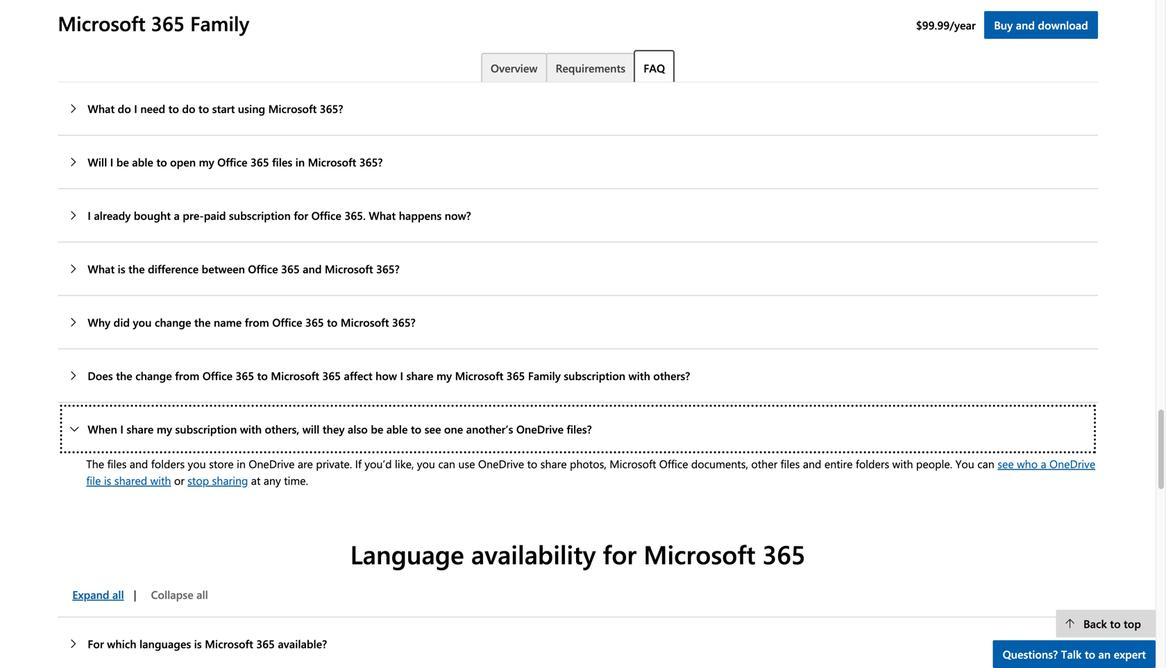 Task type: locate. For each thing, give the bounding box(es) containing it.
2 horizontal spatial my
[[437, 368, 452, 383]]

be right the also
[[371, 422, 384, 437]]

available?
[[278, 637, 327, 652]]

if
[[355, 456, 362, 471]]

0 vertical spatial in
[[296, 154, 305, 169]]

between
[[202, 261, 245, 276]]

onedrive inside 'see who a onedrive file is shared with'
[[1050, 456, 1096, 471]]

entire
[[825, 456, 853, 471]]

0 vertical spatial family
[[190, 9, 249, 36]]

1 horizontal spatial files
[[272, 154, 293, 169]]

the right does
[[116, 368, 132, 383]]

you up the "stop"
[[188, 456, 206, 471]]

you right like,
[[417, 456, 435, 471]]

0 vertical spatial from
[[245, 315, 269, 330]]

back to top
[[1084, 617, 1141, 632]]

2 vertical spatial my
[[157, 422, 172, 437]]

what for what is the difference between office 365 and microsoft 365?
[[88, 261, 115, 276]]

with inside 'see who a onedrive file is shared with'
[[150, 473, 171, 488]]

another's
[[466, 422, 513, 437]]

folders up the or
[[151, 456, 185, 471]]

subscription up files?
[[564, 368, 626, 383]]

0 horizontal spatial do
[[118, 101, 131, 116]]

to inside 'dropdown button'
[[327, 315, 338, 330]]

is right file
[[104, 473, 111, 488]]

1 horizontal spatial is
[[118, 261, 125, 276]]

0 vertical spatial the
[[128, 261, 145, 276]]

365? inside 'dropdown button'
[[392, 315, 416, 330]]

0 vertical spatial able
[[132, 154, 153, 169]]

and down the i already bought a pre-paid subscription for office 365. what happens now?
[[303, 261, 322, 276]]

subscription up the "store"
[[175, 422, 237, 437]]

my right the open
[[199, 154, 214, 169]]

1 horizontal spatial share
[[407, 368, 434, 383]]

they
[[323, 422, 345, 437]]

1 horizontal spatial can
[[978, 456, 995, 471]]

0 horizontal spatial folders
[[151, 456, 185, 471]]

what left need
[[88, 101, 115, 116]]

i right how
[[400, 368, 403, 383]]

0 vertical spatial a
[[174, 208, 180, 223]]

languages
[[140, 637, 191, 652]]

1 vertical spatial the
[[194, 315, 211, 330]]

0 horizontal spatial share
[[127, 422, 154, 437]]

any
[[264, 473, 281, 488]]

1 vertical spatial a
[[1041, 456, 1047, 471]]

in inside dropdown button
[[296, 154, 305, 169]]

what for what do i need to do to start using microsoft 365?
[[88, 101, 115, 116]]

with left others?
[[629, 368, 651, 383]]

like,
[[395, 456, 414, 471]]

shared
[[114, 473, 147, 488]]

be inside will i be able to open my office 365 files in microsoft 365? dropdown button
[[116, 154, 129, 169]]

1 vertical spatial subscription
[[564, 368, 626, 383]]

office right name
[[272, 315, 302, 330]]

onedrive
[[516, 422, 564, 437], [249, 456, 295, 471], [478, 456, 524, 471], [1050, 456, 1096, 471]]

share right how
[[407, 368, 434, 383]]

family
[[190, 9, 249, 36], [528, 368, 561, 383]]

do left need
[[118, 101, 131, 116]]

and inside what is the difference between office 365 and microsoft 365? dropdown button
[[303, 261, 322, 276]]

0 vertical spatial what
[[88, 101, 115, 116]]

1 vertical spatial family
[[528, 368, 561, 383]]

see left one
[[425, 422, 441, 437]]

for
[[294, 208, 308, 223], [603, 537, 637, 571]]

able
[[132, 154, 153, 169], [387, 422, 408, 437]]

1 horizontal spatial see
[[998, 456, 1014, 471]]

able left the open
[[132, 154, 153, 169]]

and
[[1016, 17, 1035, 32], [303, 261, 322, 276], [130, 456, 148, 471], [803, 456, 822, 471]]

files right 'the' on the left of the page
[[107, 456, 127, 471]]

2 all from the left
[[197, 587, 208, 602]]

is left difference
[[118, 261, 125, 276]]

with
[[629, 368, 651, 383], [240, 422, 262, 437], [893, 456, 913, 471], [150, 473, 171, 488]]

overview link
[[481, 53, 547, 82]]

2 do from the left
[[182, 101, 195, 116]]

onedrive right who
[[1050, 456, 1096, 471]]

2 vertical spatial what
[[88, 261, 115, 276]]

do left the start
[[182, 101, 195, 116]]

the left name
[[194, 315, 211, 330]]

1 horizontal spatial from
[[245, 315, 269, 330]]

share right when
[[127, 422, 154, 437]]

did
[[114, 315, 130, 330]]

1 vertical spatial my
[[437, 368, 452, 383]]

1 horizontal spatial able
[[387, 422, 408, 437]]

do
[[118, 101, 131, 116], [182, 101, 195, 116]]

0 horizontal spatial see
[[425, 422, 441, 437]]

folders right entire
[[856, 456, 890, 471]]

0 vertical spatial change
[[155, 315, 191, 330]]

happens
[[399, 208, 442, 223]]

1 horizontal spatial my
[[199, 154, 214, 169]]

faq link
[[634, 50, 675, 83]]

the left difference
[[128, 261, 145, 276]]

expert
[[1114, 647, 1146, 662]]

0 horizontal spatial from
[[175, 368, 199, 383]]

time.
[[284, 473, 308, 488]]

share left photos,
[[541, 456, 567, 471]]

share
[[407, 368, 434, 383], [127, 422, 154, 437], [541, 456, 567, 471]]

i inside dropdown button
[[400, 368, 403, 383]]

or stop sharing at any time.
[[171, 473, 311, 488]]

0 vertical spatial for
[[294, 208, 308, 223]]

and right buy
[[1016, 17, 1035, 32]]

2 vertical spatial is
[[194, 637, 202, 652]]

use
[[458, 456, 475, 471]]

1 vertical spatial share
[[127, 422, 154, 437]]

1 horizontal spatial all
[[197, 587, 208, 602]]

365 inside for which languages is microsoft 365 available? dropdown button
[[256, 637, 275, 652]]

1 vertical spatial be
[[371, 422, 384, 437]]

office left 365.
[[311, 208, 342, 223]]

will i be able to open my office 365 files in microsoft 365?
[[88, 154, 383, 169]]

with left others, on the left bottom
[[240, 422, 262, 437]]

onedrive up the files and folders you store in onedrive are private. if you'd like, you can use onedrive to share photos, microsoft office documents, other files and entire folders with people. you can
[[516, 422, 564, 437]]

others?
[[654, 368, 690, 383]]

1 all from the left
[[112, 587, 124, 602]]

how
[[376, 368, 397, 383]]

1 vertical spatial is
[[104, 473, 111, 488]]

expand all button
[[58, 581, 134, 609]]

1 do from the left
[[118, 101, 131, 116]]

back to top link
[[1056, 610, 1156, 638]]

private.
[[316, 456, 352, 471]]

why
[[88, 315, 111, 330]]

able up like,
[[387, 422, 408, 437]]

the inside 'dropdown button'
[[194, 315, 211, 330]]

subscription right "paid"
[[229, 208, 291, 223]]

0 horizontal spatial able
[[132, 154, 153, 169]]

and up shared
[[130, 456, 148, 471]]

2 horizontal spatial is
[[194, 637, 202, 652]]

group
[[58, 581, 218, 609]]

can right 'you'
[[978, 456, 995, 471]]

0 vertical spatial be
[[116, 154, 129, 169]]

1 horizontal spatial folders
[[856, 456, 890, 471]]

1 horizontal spatial family
[[528, 368, 561, 383]]

in up the i already bought a pre-paid subscription for office 365. what happens now?
[[296, 154, 305, 169]]

a
[[174, 208, 180, 223], [1041, 456, 1047, 471]]

office inside dropdown button
[[203, 368, 233, 383]]

with left the or
[[150, 473, 171, 488]]

my
[[199, 154, 214, 169], [437, 368, 452, 383], [157, 422, 172, 437]]

change right did
[[155, 315, 191, 330]]

onedrive inside dropdown button
[[516, 422, 564, 437]]

is inside 'see who a onedrive file is shared with'
[[104, 473, 111, 488]]

you'd
[[365, 456, 392, 471]]

0 horizontal spatial is
[[104, 473, 111, 488]]

2 horizontal spatial files
[[781, 456, 800, 471]]

what
[[88, 101, 115, 116], [369, 208, 396, 223], [88, 261, 115, 276]]

group containing expand all
[[58, 581, 218, 609]]

1 vertical spatial change
[[135, 368, 172, 383]]

store
[[209, 456, 234, 471]]

see inside dropdown button
[[425, 422, 441, 437]]

0 vertical spatial is
[[118, 261, 125, 276]]

language availability for microsoft 365
[[350, 537, 806, 571]]

to inside dropdown button
[[257, 368, 268, 383]]

why did you change the name from office 365 to microsoft 365?
[[88, 315, 416, 330]]

be right will on the left top of page
[[116, 154, 129, 169]]

0 horizontal spatial a
[[174, 208, 180, 223]]

microsoft inside 'dropdown button'
[[341, 315, 389, 330]]

change right does
[[135, 368, 172, 383]]

and left entire
[[803, 456, 822, 471]]

365 inside will i be able to open my office 365 files in microsoft 365? dropdown button
[[251, 154, 269, 169]]

1 vertical spatial for
[[603, 537, 637, 571]]

1 vertical spatial see
[[998, 456, 1014, 471]]

questions? talk to an expert
[[1003, 647, 1146, 662]]

0 horizontal spatial all
[[112, 587, 124, 602]]

365 inside what is the difference between office 365 and microsoft 365? dropdown button
[[281, 261, 300, 276]]

onedrive up any
[[249, 456, 295, 471]]

download
[[1038, 17, 1089, 32]]

can left use
[[438, 456, 455, 471]]

an
[[1099, 647, 1111, 662]]

0 vertical spatial see
[[425, 422, 441, 437]]

you right did
[[133, 315, 152, 330]]

office down name
[[203, 368, 233, 383]]

talk
[[1061, 647, 1082, 662]]

files right other
[[781, 456, 800, 471]]

is right languages
[[194, 637, 202, 652]]

share inside dropdown button
[[407, 368, 434, 383]]

all for collapse all
[[197, 587, 208, 602]]

what up why on the left top
[[88, 261, 115, 276]]

all left |
[[112, 587, 124, 602]]

office inside 'dropdown button'
[[272, 315, 302, 330]]

you
[[133, 315, 152, 330], [188, 456, 206, 471], [417, 456, 435, 471]]

1 vertical spatial from
[[175, 368, 199, 383]]

difference
[[148, 261, 199, 276]]

2 can from the left
[[978, 456, 995, 471]]

0 horizontal spatial you
[[133, 315, 152, 330]]

folders
[[151, 456, 185, 471], [856, 456, 890, 471]]

0 horizontal spatial be
[[116, 154, 129, 169]]

a right who
[[1041, 456, 1047, 471]]

1 folders from the left
[[151, 456, 185, 471]]

you
[[956, 456, 975, 471]]

1 can from the left
[[438, 456, 455, 471]]

files?
[[567, 422, 592, 437]]

does
[[88, 368, 113, 383]]

from
[[245, 315, 269, 330], [175, 368, 199, 383]]

2 horizontal spatial you
[[417, 456, 435, 471]]

i
[[134, 101, 137, 116], [110, 154, 113, 169], [88, 208, 91, 223], [400, 368, 403, 383], [120, 422, 124, 437]]

which
[[107, 637, 137, 652]]

what is the difference between office 365 and microsoft 365?
[[88, 261, 400, 276]]

office
[[217, 154, 248, 169], [311, 208, 342, 223], [248, 261, 278, 276], [272, 315, 302, 330], [203, 368, 233, 383], [659, 456, 688, 471]]

my right when
[[157, 422, 172, 437]]

1 vertical spatial able
[[387, 422, 408, 437]]

1 horizontal spatial in
[[296, 154, 305, 169]]

0 horizontal spatial family
[[190, 9, 249, 36]]

0 vertical spatial share
[[407, 368, 434, 383]]

top
[[1124, 617, 1141, 632]]

1 horizontal spatial be
[[371, 422, 384, 437]]

a left pre-
[[174, 208, 180, 223]]

using
[[238, 101, 265, 116]]

in up or stop sharing at any time.
[[237, 456, 246, 471]]

is
[[118, 261, 125, 276], [104, 473, 111, 488], [194, 637, 202, 652]]

my up one
[[437, 368, 452, 383]]

office right 'between'
[[248, 261, 278, 276]]

1 horizontal spatial a
[[1041, 456, 1047, 471]]

what right 365.
[[369, 208, 396, 223]]

in
[[296, 154, 305, 169], [237, 456, 246, 471]]

1 vertical spatial in
[[237, 456, 246, 471]]

0 horizontal spatial for
[[294, 208, 308, 223]]

i right when
[[120, 422, 124, 437]]

file
[[86, 473, 101, 488]]

0 horizontal spatial in
[[237, 456, 246, 471]]

documents,
[[691, 456, 748, 471]]

files up the i already bought a pre-paid subscription for office 365. what happens now?
[[272, 154, 293, 169]]

all right collapse
[[197, 587, 208, 602]]

change inside why did you change the name from office 365 to microsoft 365? 'dropdown button'
[[155, 315, 191, 330]]

why did you change the name from office 365 to microsoft 365? button
[[58, 296, 1098, 349]]

subscription
[[229, 208, 291, 223], [564, 368, 626, 383], [175, 422, 237, 437]]

open
[[170, 154, 196, 169]]

2 horizontal spatial share
[[541, 456, 567, 471]]

the
[[86, 456, 104, 471]]

2 vertical spatial the
[[116, 368, 132, 383]]

0 horizontal spatial can
[[438, 456, 455, 471]]

for which languages is microsoft 365 available?
[[88, 637, 327, 652]]

stop
[[188, 473, 209, 488]]

see left who
[[998, 456, 1014, 471]]

1 horizontal spatial do
[[182, 101, 195, 116]]



Task type: describe. For each thing, give the bounding box(es) containing it.
office left "documents,"
[[659, 456, 688, 471]]

learn more about microsoft 365 family. tab list
[[58, 50, 1098, 83]]

pre-
[[183, 208, 204, 223]]

bought
[[134, 208, 171, 223]]

paid
[[204, 208, 226, 223]]

others,
[[265, 422, 299, 437]]

other
[[752, 456, 778, 471]]

one
[[444, 422, 463, 437]]

with left people.
[[893, 456, 913, 471]]

family inside dropdown button
[[528, 368, 561, 383]]

be inside when i share my subscription with others, will they also be able to see one another's onedrive files? dropdown button
[[371, 422, 384, 437]]

1 horizontal spatial for
[[603, 537, 637, 571]]

you inside 'dropdown button'
[[133, 315, 152, 330]]

|
[[134, 587, 136, 602]]

name
[[214, 315, 242, 330]]

0 horizontal spatial my
[[157, 422, 172, 437]]

will i be able to open my office 365 files in microsoft 365? button
[[58, 136, 1098, 188]]

photos,
[[570, 456, 607, 471]]

when i share my subscription with others, will they also be able to see one another's onedrive files? button
[[58, 403, 1098, 456]]

people.
[[916, 456, 953, 471]]

collapse
[[151, 587, 194, 602]]

the inside dropdown button
[[116, 368, 132, 383]]

with inside dropdown button
[[240, 422, 262, 437]]

all for expand all
[[112, 587, 124, 602]]

will
[[303, 422, 320, 437]]

expand
[[72, 587, 109, 602]]

what is the difference between office 365 and microsoft 365? button
[[58, 243, 1098, 295]]

the inside dropdown button
[[128, 261, 145, 276]]

2 vertical spatial share
[[541, 456, 567, 471]]

see who a onedrive file is shared with
[[86, 456, 1096, 488]]

with inside dropdown button
[[629, 368, 651, 383]]

is inside dropdown button
[[118, 261, 125, 276]]

back
[[1084, 617, 1107, 632]]

office right the open
[[217, 154, 248, 169]]

to inside 'link'
[[1110, 617, 1121, 632]]

1 horizontal spatial you
[[188, 456, 206, 471]]

buy and download
[[994, 17, 1089, 32]]

and inside buy and download button
[[1016, 17, 1035, 32]]

buy
[[994, 17, 1013, 32]]

1 vertical spatial what
[[369, 208, 396, 223]]

are
[[298, 456, 313, 471]]

microsoft 365 family
[[58, 9, 249, 36]]

share inside dropdown button
[[127, 422, 154, 437]]

onedrive right use
[[478, 456, 524, 471]]

i left already on the top of the page
[[88, 208, 91, 223]]

see who a onedrive file is shared with link
[[86, 456, 1096, 488]]

faq
[[644, 60, 665, 75]]

$99.99/year
[[916, 17, 976, 32]]

questions?
[[1003, 647, 1058, 662]]

when
[[88, 422, 117, 437]]

does the change from office 365 to microsoft 365 affect how i share my microsoft 365 family subscription with others? button
[[58, 350, 1098, 402]]

language
[[350, 537, 464, 571]]

i right will on the left top of page
[[110, 154, 113, 169]]

365.
[[345, 208, 366, 223]]

365 inside why did you change the name from office 365 to microsoft 365? 'dropdown button'
[[305, 315, 324, 330]]

overview
[[491, 60, 538, 75]]

when i share my subscription with others, will they also be able to see one another's onedrive files?
[[88, 422, 592, 437]]

collapse all
[[151, 587, 208, 602]]

i already bought a pre-paid subscription for office 365. what happens now? button
[[58, 189, 1098, 242]]

does the change from office 365 to microsoft 365 affect how i share my microsoft 365 family subscription with others?
[[88, 368, 690, 383]]

stop sharing link
[[188, 473, 248, 488]]

requirements
[[556, 60, 626, 75]]

0 vertical spatial my
[[199, 154, 214, 169]]

2 vertical spatial subscription
[[175, 422, 237, 437]]

0 horizontal spatial files
[[107, 456, 127, 471]]

for inside dropdown button
[[294, 208, 308, 223]]

a inside dropdown button
[[174, 208, 180, 223]]

from inside dropdown button
[[175, 368, 199, 383]]

subscription inside dropdown button
[[564, 368, 626, 383]]

the files and folders you store in onedrive are private. if you'd like, you can use onedrive to share photos, microsoft office documents, other files and entire folders with people. you can
[[86, 456, 998, 471]]

now?
[[445, 208, 471, 223]]

need
[[140, 101, 165, 116]]

requirements link
[[546, 53, 635, 82]]

a inside 'see who a onedrive file is shared with'
[[1041, 456, 1047, 471]]

what do i need to do to start using microsoft 365?
[[88, 101, 343, 116]]

collapse all button
[[136, 581, 218, 609]]

my inside dropdown button
[[437, 368, 452, 383]]

microsoft inside dropdown button
[[205, 637, 253, 652]]

who
[[1017, 456, 1038, 471]]

at
[[251, 473, 261, 488]]

also
[[348, 422, 368, 437]]

2 folders from the left
[[856, 456, 890, 471]]

see inside 'see who a onedrive file is shared with'
[[998, 456, 1014, 471]]

for which languages is microsoft 365 available? button
[[58, 618, 1098, 669]]

start
[[212, 101, 235, 116]]

i left need
[[134, 101, 137, 116]]

files inside dropdown button
[[272, 154, 293, 169]]

or
[[174, 473, 185, 488]]

i already bought a pre-paid subscription for office 365. what happens now?
[[88, 208, 471, 223]]

availability
[[471, 537, 596, 571]]

from inside 'dropdown button'
[[245, 315, 269, 330]]

already
[[94, 208, 131, 223]]

what do i need to do to start using microsoft 365? button
[[58, 82, 1098, 135]]

0 vertical spatial subscription
[[229, 208, 291, 223]]

questions? talk to an expert button
[[993, 641, 1156, 669]]

for
[[88, 637, 104, 652]]

is inside dropdown button
[[194, 637, 202, 652]]

will
[[88, 154, 107, 169]]

sharing
[[212, 473, 248, 488]]

buy and download button
[[985, 11, 1098, 39]]

change inside dropdown button
[[135, 368, 172, 383]]



Task type: vqa. For each thing, say whether or not it's contained in the screenshot.
CAN
yes



